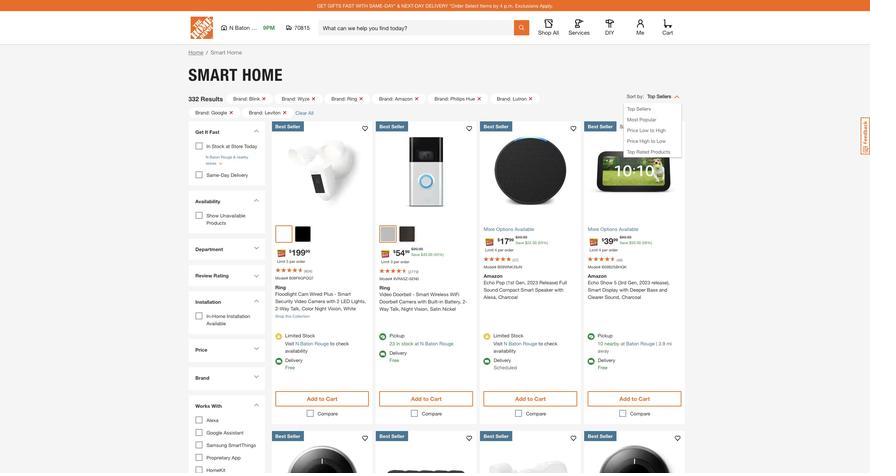 Task type: describe. For each thing, give the bounding box(es) containing it.
0 horizontal spatial 5
[[286, 260, 289, 264]]

battery,
[[445, 299, 461, 305]]

seller for outdoor 4 (4th gen) wireless outdoor smart home security camera system with 5 cameras, up to 2-year battery life (black) "image"
[[391, 434, 405, 440]]

baton up delivery scheduled
[[509, 341, 522, 347]]

nest learning thermostat - smart wi-fi thermostat - stainless steel image
[[272, 432, 373, 474]]

What can we help you find today? search field
[[323, 20, 514, 35]]

best for nest cam with floodlight - wired outdoor smart home security camera image
[[484, 434, 494, 440]]

price high to low link down the price low to high
[[627, 138, 666, 144]]

best seller for nest learning thermostat - smart wi-fi thermostat - mirror black image
[[588, 434, 613, 440]]

video inside ring floodlight cam wired plus - smart security video camera with 2 led lights, 2-way talk, color night vision, white shop this collection
[[294, 299, 307, 305]]

proprietary
[[207, 455, 230, 461]]

99 inside $ 89 . 99 save $ 50 . 00 ( 56 %) limit 4 per order
[[627, 235, 632, 240]]

( 2779 )
[[408, 270, 419, 274]]

99 inside the $ 54 99
[[405, 250, 410, 255]]

charcoal inside amazon echo show 5 (3rd gen, 2023 release), smart display with deeper bass and clearer sound, charcoal
[[622, 295, 641, 301]]

night inside ring floodlight cam wired plus - smart security video camera with 2 led lights, 2-way talk, color night vision, white shop this collection
[[315, 306, 327, 312]]

results
[[201, 95, 223, 103]]

products for unavailable
[[207, 220, 226, 226]]

1 horizontal spatial &
[[397, 3, 400, 9]]

add to cart button for 39
[[588, 392, 682, 407]]

804
[[305, 269, 311, 274]]

limited for 199
[[285, 333, 301, 339]]

5 inside amazon echo show 5 (3rd gen, 2023 release), smart display with deeper bass and clearer sound, charcoal
[[614, 280, 617, 286]]

to check availability for 17
[[494, 341, 557, 354]]

baton left 9pm
[[235, 24, 250, 31]]

save for 39
[[620, 241, 628, 245]]

shop inside ring floodlight cam wired plus - smart security video camera with 2 led lights, 2-way talk, color night vision, white shop this collection
[[275, 314, 284, 319]]

99 inside the $ 39 . 99 save $ 22 . 00 ( 55 %) limit 4 per order
[[523, 235, 527, 240]]

brand: for brand: leviton
[[249, 110, 263, 116]]

hue
[[466, 96, 475, 102]]

$ for $ 99 . 99 save $ 45 . 00 ( 45 %) limit 3 per order
[[411, 247, 414, 252]]

delivery for 39
[[598, 358, 615, 364]]

lutron
[[513, 96, 527, 102]]

available for 39
[[619, 227, 638, 232]]

free for 199
[[285, 365, 295, 371]]

n inside n baton rouge & nearby stores
[[206, 155, 209, 159]]

%) for 54
[[439, 253, 444, 257]]

diy
[[605, 29, 614, 36]]

best seller for nest cam with floodlight - wired outdoor smart home security camera image
[[484, 434, 509, 440]]

0 vertical spatial doorbell
[[393, 292, 411, 298]]

$ for $ 89 . 99 save $ 50 . 00 ( 56 %) limit 4 per order
[[620, 235, 622, 240]]

in inside pickup 23 in stock at n baton rouge
[[396, 341, 400, 347]]

%) for 17
[[543, 241, 548, 245]]

video inside ring video doorbell - smart wireless wifi doorbell camera with built-in battery, 2- way talk, night vision, satin nickel
[[380, 292, 392, 298]]

brand: ring
[[332, 96, 357, 102]]

per down 199
[[290, 260, 295, 264]]

most popular link down top sellers at the right top of page
[[627, 117, 656, 123]]

brand: google button
[[188, 108, 240, 118]]

89
[[622, 235, 626, 240]]

23
[[390, 341, 395, 347]]

talk, inside ring floodlight cam wired plus - smart security video camera with 2 led lights, 2-way talk, color night vision, white shop this collection
[[291, 306, 300, 312]]

n up the 'home / smart home'
[[229, 24, 233, 31]]

available inside in-home installation available
[[207, 321, 226, 327]]

model# for 54
[[380, 277, 392, 281]]

price low to high link up price high to low
[[627, 127, 666, 133]]

outdoor 4 (4th gen) wireless outdoor smart home security camera system with 5 cameras, up to 2-year battery life (black) image
[[376, 432, 477, 474]]

1 horizontal spatial low
[[657, 138, 666, 144]]

add to cart for 39
[[620, 396, 650, 403]]

unavailable
[[220, 213, 245, 219]]

save for 54
[[411, 253, 420, 257]]

n baton rouge link for 199
[[295, 341, 329, 347]]

to inside 'price low to high' link
[[650, 127, 655, 133]]

39 for $ 39 99
[[604, 237, 613, 246]]

google inside brand: google button
[[211, 110, 227, 116]]

home left /
[[188, 49, 203, 56]]

( up sen0
[[408, 270, 409, 274]]

in stock at store today link
[[207, 143, 257, 149]]

n inside pickup 23 in stock at n baton rouge
[[420, 341, 424, 347]]

brand: for brand: google
[[195, 110, 210, 116]]

brand: for brand: wyze
[[282, 96, 296, 102]]

nearby inside n baton rouge & nearby stores
[[237, 155, 248, 159]]

by:
[[637, 93, 644, 99]]

leviton
[[265, 110, 281, 116]]

proprietary app link
[[207, 455, 241, 461]]

day
[[415, 3, 424, 9]]

order down $ 199 99
[[296, 260, 305, 264]]

order for 39
[[609, 248, 618, 253]]

brand: google
[[195, 110, 227, 116]]

amazon echo pop (1st gen, 2023 release) full sound compact smart speaker with alexa, charcoal
[[484, 274, 567, 301]]

50
[[632, 241, 636, 245]]

sort
[[627, 93, 636, 99]]

check for 199
[[336, 341, 349, 347]]

floodlight cam wired plus - smart security video camera with 2 led lights, 2-way talk, color night vision, white image
[[272, 122, 373, 222]]

caret icon image for availability
[[254, 199, 259, 202]]

99 inside $ 199 99
[[305, 249, 310, 254]]

n down the collection
[[295, 341, 299, 347]]

camera inside ring video doorbell - smart wireless wifi doorbell camera with built-in battery, 2- way talk, night vision, satin nickel
[[399, 299, 416, 305]]

home up smart home on the top
[[227, 49, 242, 56]]

( up b09b2sbhqk
[[617, 258, 618, 263]]

next-
[[401, 3, 415, 9]]

amazon inside button
[[395, 96, 413, 102]]

more for 39
[[588, 227, 599, 232]]

$ 39 . 99 save $ 22 . 00 ( 55 %) limit 4 per order
[[485, 235, 548, 253]]

$ for $ 199 99
[[289, 249, 292, 254]]

- inside ring video doorbell - smart wireless wifi doorbell camera with built-in battery, 2- way talk, night vision, satin nickel
[[413, 292, 415, 298]]

brand: amazon button
[[372, 94, 426, 104]]

best seller for echo pop (1st gen, 2023 release) full sound compact smart speaker with alexa, charcoal image
[[484, 124, 509, 130]]

echo show 5 (3rd gen, 2023 release), smart display with deeper bass and clearer sound, charcoal image
[[585, 122, 685, 222]]

seller for the nest learning thermostat - smart wi-fi thermostat - stainless steel image
[[287, 434, 300, 440]]

echo for 17
[[484, 280, 495, 286]]

limit up "model# b08f6gpqq7"
[[277, 260, 285, 264]]

seller for echo pop (1st gen, 2023 release) full sound compact smart speaker with alexa, charcoal image
[[496, 124, 509, 130]]

app
[[232, 455, 241, 461]]

home / smart home
[[188, 49, 242, 56]]

1 vertical spatial doorbell
[[380, 299, 398, 305]]

white
[[344, 306, 356, 312]]

delivery free for 54
[[390, 351, 407, 364]]

nest learning thermostat - smart wi-fi thermostat - mirror black image
[[585, 432, 685, 474]]

smart inside amazon echo show 5 (3rd gen, 2023 release), smart display with deeper bass and clearer sound, charcoal
[[588, 287, 601, 293]]

video doorbell - smart wireless wifi doorbell camera with built-in battery, 2-way talk, night vision, satin nickel image
[[376, 122, 477, 222]]

to inside price high to low link
[[651, 138, 655, 144]]

echo pop (1st gen, 2023 release) full sound compact smart speaker with alexa, charcoal image
[[480, 122, 581, 222]]

smart home
[[188, 65, 283, 85]]

options for 39
[[600, 227, 618, 232]]

22
[[527, 241, 532, 245]]

2 n baton rouge link from the left
[[420, 341, 454, 347]]

9pm
[[263, 24, 275, 31]]

top sellers link up popular
[[624, 104, 681, 114]]

00 for 39
[[637, 241, 641, 245]]

smart inside amazon echo pop (1st gen, 2023 release) full sound compact smart speaker with alexa, charcoal
[[521, 287, 534, 293]]

to check availability for 199
[[285, 341, 349, 354]]

00 for 54
[[428, 253, 433, 257]]

1 vertical spatial high
[[640, 138, 650, 144]]

shop all button
[[538, 19, 560, 36]]

day*
[[385, 3, 396, 9]]

brand: for brand: ring
[[332, 96, 346, 102]]

clear
[[296, 110, 307, 116]]

cart for 54
[[430, 396, 442, 403]]

) for 54
[[418, 270, 419, 274]]

compare for 54
[[422, 411, 442, 417]]

& inside n baton rouge & nearby stores
[[233, 155, 236, 159]]

home inside in-home installation available
[[212, 314, 225, 320]]

delivery for 17
[[494, 358, 511, 364]]

smart down the 'home / smart home'
[[188, 65, 238, 85]]

clear all button
[[296, 109, 319, 117]]

samsung smartthings link
[[207, 443, 256, 449]]

1 vertical spatial google
[[207, 430, 222, 436]]

*order
[[450, 3, 464, 9]]

works with
[[195, 404, 222, 410]]

per for 54
[[394, 260, 399, 265]]

scheduled
[[494, 365, 517, 371]]

talk, inside ring video doorbell - smart wireless wifi doorbell camera with built-in battery, 2- way talk, night vision, satin nickel
[[390, 307, 400, 312]]

in inside ring video doorbell - smart wireless wifi doorbell camera with built-in battery, 2- way talk, night vision, satin nickel
[[440, 299, 443, 305]]

stock for 17
[[511, 333, 524, 339]]

nickel
[[443, 307, 456, 312]]

limit 5 per order
[[277, 260, 305, 264]]

shop all
[[538, 29, 559, 36]]

$ for $ 17 99
[[498, 238, 500, 243]]

installation inside in-home installation available
[[227, 314, 250, 320]]

display
[[602, 287, 618, 293]]

( up b08f6gpqq7
[[304, 269, 305, 274]]

ring for ring floodlight cam wired plus - smart security video camera with 2 led lights, 2-way talk, color night vision, white shop this collection
[[275, 285, 286, 291]]

fast
[[209, 129, 219, 135]]

limited stock for 17
[[494, 333, 524, 339]]

charcoal inside amazon echo pop (1st gen, 2023 release) full sound compact smart speaker with alexa, charcoal
[[498, 295, 518, 301]]

wireless
[[430, 292, 449, 298]]

vision, inside ring video doorbell - smart wireless wifi doorbell camera with built-in battery, 2- way talk, night vision, satin nickel
[[414, 307, 429, 312]]

caret icon image for works with
[[254, 404, 259, 407]]

clearer
[[588, 295, 604, 301]]

release),
[[652, 280, 670, 286]]

99 inside $ 39 99
[[613, 238, 618, 243]]

show unavailable products
[[207, 213, 245, 226]]

pickup for pickup 23 in stock at n baton rouge
[[390, 333, 405, 339]]

camera inside ring floodlight cam wired plus - smart security video camera with 2 led lights, 2-way talk, color night vision, white shop this collection
[[308, 299, 325, 305]]

by
[[493, 3, 499, 9]]

) for 39
[[622, 258, 623, 263]]

get gifts fast with same-day* & next-day delivery *order select items by 4 p.m. exclusions apply.
[[317, 3, 553, 9]]

best for floodlight cam wired plus - smart security video camera with 2 led lights, 2-way talk, color night vision, white image
[[275, 124, 286, 130]]

1 horizontal spatial 4
[[500, 3, 503, 9]]

brand: philips hue button
[[428, 94, 488, 104]]

with inside amazon echo pop (1st gen, 2023 release) full sound compact smart speaker with alexa, charcoal
[[555, 287, 564, 293]]

gen, inside amazon echo show 5 (3rd gen, 2023 release), smart display with deeper bass and clearer sound, charcoal
[[628, 280, 638, 286]]

56
[[643, 241, 647, 245]]

bass
[[647, 287, 658, 293]]

floodlight
[[275, 291, 297, 297]]

best seller for echo show 5 (3rd gen, 2023 release), smart display with deeper bass and clearer sound, charcoal image at the right
[[588, 124, 613, 130]]

add to cart for 199
[[307, 396, 337, 403]]

compare for 39
[[630, 411, 650, 417]]

installation link
[[192, 295, 261, 311]]

$ 199 99
[[289, 248, 310, 258]]

( up b09wnk39jn
[[513, 258, 514, 263]]

limited stock for pickup image
[[484, 334, 490, 341]]

n up delivery scheduled
[[504, 341, 507, 347]]

add to cart for 54
[[411, 396, 442, 403]]

n baton rouge
[[229, 24, 268, 31]]

order for 54
[[400, 260, 409, 265]]

home link
[[188, 49, 203, 56]]

black image
[[295, 227, 311, 242]]

ring video doorbell - smart wireless wifi doorbell camera with built-in battery, 2- way talk, night vision, satin nickel
[[380, 285, 467, 312]]

seller for floodlight cam wired plus - smart security video camera with 2 led lights, 2-way talk, color night vision, white image
[[287, 124, 300, 130]]

led
[[341, 299, 350, 305]]

$ 17 99
[[498, 237, 514, 246]]

with inside amazon echo show 5 (3rd gen, 2023 release), smart display with deeper bass and clearer sound, charcoal
[[620, 287, 629, 293]]

store
[[231, 143, 243, 149]]

brand: for brand: blink
[[233, 96, 248, 102]]

39 for $ 39 . 99 save $ 22 . 00 ( 55 %) limit 4 per order
[[518, 235, 522, 240]]

70815
[[294, 24, 310, 31]]

baton rouge link
[[626, 341, 655, 347]]

lights,
[[351, 299, 366, 305]]

p.m.
[[504, 3, 514, 9]]

security
[[275, 299, 293, 305]]

top for top rated products
[[627, 149, 635, 155]]

availability link
[[192, 195, 261, 211]]

review
[[195, 273, 212, 279]]

add for 17
[[515, 396, 526, 403]]

plus
[[324, 291, 333, 297]]

it
[[205, 129, 208, 135]]

model# for 39
[[588, 265, 601, 270]]

55
[[539, 241, 543, 245]]

rouge inside pickup 23 in stock at n baton rouge
[[439, 341, 454, 347]]

baton down the collection
[[300, 341, 313, 347]]

save for 17
[[516, 241, 524, 245]]

best for echo pop (1st gen, 2023 release) full sound compact smart speaker with alexa, charcoal image
[[484, 124, 494, 130]]

installation inside "link"
[[195, 299, 221, 305]]

model# b09wnk39jn
[[484, 265, 522, 270]]

more options available for 39
[[588, 227, 638, 232]]

home up blink
[[242, 65, 283, 85]]

price for price high to low
[[627, 138, 638, 144]]

available shipping image for 199
[[275, 359, 282, 365]]

add for 54
[[411, 396, 422, 403]]

00 for 17
[[533, 241, 537, 245]]

sound,
[[605, 295, 620, 301]]

shop inside 'button'
[[538, 29, 552, 36]]

availability for 17
[[494, 348, 516, 354]]

most popular link up the price low to high
[[624, 114, 681, 125]]

1 vertical spatial nearby
[[605, 341, 619, 347]]

best seller for the nest learning thermostat - smart wi-fi thermostat - stainless steel image
[[275, 434, 300, 440]]

ring floodlight cam wired plus - smart security video camera with 2 led lights, 2-way talk, color night vision, white shop this collection
[[275, 285, 366, 319]]

brand: blink button
[[226, 94, 273, 104]]

day
[[221, 172, 229, 178]]

brand: for brand: amazon
[[379, 96, 394, 102]]

price link
[[192, 343, 261, 359]]

10 nearby at baton rouge
[[598, 341, 655, 347]]

mi
[[667, 341, 672, 347]]

2 vertical spatial price
[[195, 347, 207, 353]]

smart inside ring floodlight cam wired plus - smart security video camera with 2 led lights, 2-way talk, color night vision, white shop this collection
[[338, 291, 351, 297]]

( 37 )
[[513, 258, 519, 263]]

with
[[356, 3, 368, 9]]

3
[[391, 260, 393, 265]]

limited for 17
[[494, 333, 510, 339]]

1 vertical spatial sellers
[[637, 106, 651, 112]]



Task type: vqa. For each thing, say whether or not it's contained in the screenshot.
per corresponding to 39
yes



Task type: locate. For each thing, give the bounding box(es) containing it.
show inside show unavailable products
[[207, 213, 219, 219]]

0 horizontal spatial limited
[[285, 333, 301, 339]]

apply.
[[540, 3, 553, 9]]

brand: philips hue
[[435, 96, 475, 102]]

price up brand
[[195, 347, 207, 353]]

2 add to cart button from the left
[[380, 392, 473, 407]]

video
[[380, 292, 392, 298], [294, 299, 307, 305]]

per inside the $ 39 . 99 save $ 22 . 00 ( 55 %) limit 4 per order
[[498, 248, 504, 253]]

4 inside the $ 39 . 99 save $ 22 . 00 ( 55 %) limit 4 per order
[[495, 248, 497, 253]]

top sellers link up most popular in the top of the page
[[627, 106, 651, 112]]

1 vertical spatial show
[[600, 280, 613, 286]]

echo up sound
[[484, 280, 495, 286]]

exclusions
[[515, 3, 539, 9]]

1 2023 from the left
[[527, 280, 538, 286]]

cart for 39
[[639, 396, 650, 403]]

0 horizontal spatial %)
[[439, 253, 444, 257]]

1 horizontal spatial shop
[[538, 29, 552, 36]]

delivery free for 39
[[598, 358, 615, 371]]

0 horizontal spatial available shipping image
[[380, 351, 386, 358]]

brand: for brand: philips hue
[[435, 96, 449, 102]]

pickup for pickup
[[598, 333, 613, 339]]

1 horizontal spatial limited
[[494, 333, 510, 339]]

save inside the $ 39 . 99 save $ 22 . 00 ( 55 %) limit 4 per order
[[516, 241, 524, 245]]

order inside '$ 99 . 99 save $ 45 . 00 ( 45 %) limit 3 per order'
[[400, 260, 409, 265]]

%) inside $ 89 . 99 save $ 50 . 00 ( 56 %) limit 4 per order
[[647, 241, 652, 245]]

stock
[[212, 143, 224, 149], [302, 333, 315, 339], [511, 333, 524, 339]]

delivery free for 199
[[285, 358, 303, 371]]

limit left the 3
[[381, 260, 390, 265]]

best seller for video doorbell - smart wireless wifi doorbell camera with built-in battery, 2-way talk, night vision, satin nickel image
[[380, 124, 405, 130]]

per for 39
[[602, 248, 608, 253]]

brand: inside "button"
[[435, 96, 449, 102]]

2 more from the left
[[588, 227, 599, 232]]

services button
[[568, 19, 590, 36]]

rouge inside n baton rouge & nearby stores
[[221, 155, 232, 159]]

0 vertical spatial 2-
[[463, 299, 467, 305]]

price low to high link
[[624, 125, 681, 136], [627, 127, 666, 133]]

3 add to cart from the left
[[515, 396, 546, 403]]

2 availability from the left
[[494, 348, 516, 354]]

model# for 17
[[484, 265, 497, 270]]

$ inside $ 199 99
[[289, 249, 292, 254]]

top sellers link
[[624, 104, 681, 114], [627, 106, 651, 112]]

amazon
[[395, 96, 413, 102], [484, 274, 503, 279], [588, 274, 607, 279]]

seller
[[287, 124, 300, 130], [391, 124, 405, 130], [496, 124, 509, 130], [600, 124, 613, 130], [287, 434, 300, 440], [391, 434, 405, 440], [496, 434, 509, 440], [600, 434, 613, 440]]

baton inside n baton rouge & nearby stores
[[210, 155, 220, 159]]

smart up built-
[[416, 292, 429, 298]]

1 vertical spatial video
[[294, 299, 307, 305]]

3 add from the left
[[515, 396, 526, 403]]

2- down "security"
[[275, 306, 280, 312]]

caret icon image inside brand link
[[254, 376, 259, 379]]

1 horizontal spatial installation
[[227, 314, 250, 320]]

0 vertical spatial all
[[553, 29, 559, 36]]

model# left 8vrasz-
[[380, 277, 392, 281]]

%) inside '$ 99 . 99 save $ 45 . 00 ( 45 %) limit 3 per order'
[[439, 253, 444, 257]]

0 horizontal spatial availability
[[285, 348, 308, 354]]

smart right /
[[211, 49, 226, 56]]

2 limited stock from the left
[[494, 333, 524, 339]]

0 horizontal spatial sellers
[[637, 106, 651, 112]]

more up the $ 39 . 99 save $ 22 . 00 ( 55 %) limit 4 per order
[[484, 227, 495, 232]]

$ for $ 54 99
[[393, 250, 396, 255]]

2023 up deeper
[[640, 280, 650, 286]]

1 horizontal spatial all
[[553, 29, 559, 36]]

more options available link up 22
[[484, 226, 578, 233]]

2 add from the left
[[411, 396, 422, 403]]

00 right 50
[[637, 241, 641, 245]]

( right 50
[[642, 241, 643, 245]]

0 horizontal spatial camera
[[308, 299, 325, 305]]

1 horizontal spatial n baton rouge link
[[420, 341, 454, 347]]

1 gen, from the left
[[516, 280, 526, 286]]

1 availability from the left
[[285, 348, 308, 354]]

select
[[465, 3, 479, 9]]

caret icon image inside works with link
[[254, 404, 259, 407]]

0 horizontal spatial more options available
[[484, 227, 534, 232]]

1 horizontal spatial way
[[380, 307, 389, 312]]

2 check from the left
[[544, 341, 557, 347]]

price low to high link down popular
[[624, 125, 681, 136]]

2 gen, from the left
[[628, 280, 638, 286]]

pickup up 23
[[390, 333, 405, 339]]

1 vertical spatial low
[[657, 138, 666, 144]]

limit inside $ 89 . 99 save $ 50 . 00 ( 56 %) limit 4 per order
[[590, 248, 598, 253]]

with inside ring floodlight cam wired plus - smart security video camera with 2 led lights, 2-way talk, color night vision, white shop this collection
[[326, 299, 335, 305]]

/
[[206, 50, 208, 56]]

stock right limited stock for pickup icon
[[511, 333, 524, 339]]

shop left this
[[275, 314, 284, 319]]

best for outdoor 4 (4th gen) wireless outdoor smart home security camera system with 5 cameras, up to 2-year battery life (black) "image"
[[380, 434, 390, 440]]

sellers right by: at the right
[[657, 93, 671, 99]]

caret icon image for installation
[[254, 300, 259, 303]]

2- inside ring floodlight cam wired plus - smart security video camera with 2 led lights, 2-way talk, color night vision, white shop this collection
[[275, 306, 280, 312]]

more options available up $ 39 99
[[588, 227, 638, 232]]

1 vertical spatial in
[[396, 341, 400, 347]]

2 horizontal spatial delivery free
[[598, 358, 615, 371]]

ring inside button
[[347, 96, 357, 102]]

at inside pickup 23 in stock at n baton rouge
[[415, 341, 419, 347]]

ring inside ring video doorbell - smart wireless wifi doorbell camera with built-in battery, 2- way talk, night vision, satin nickel
[[380, 285, 390, 291]]

best seller for outdoor 4 (4th gen) wireless outdoor smart home security camera system with 5 cameras, up to 2-year battery life (black) "image"
[[380, 434, 405, 440]]

0 horizontal spatial 2023
[[527, 280, 538, 286]]

1 vertical spatial products
[[207, 220, 226, 226]]

0 horizontal spatial video
[[294, 299, 307, 305]]

satin nickel image
[[381, 227, 396, 242]]

satin
[[430, 307, 441, 312]]

way inside ring video doorbell - smart wireless wifi doorbell camera with built-in battery, 2- way talk, night vision, satin nickel
[[380, 307, 389, 312]]

available shipping image for 39
[[588, 359, 595, 365]]

amazon for 39
[[588, 274, 607, 279]]

availability
[[285, 348, 308, 354], [494, 348, 516, 354]]

199
[[292, 248, 305, 258]]

brand: for brand: lutron
[[497, 96, 511, 102]]

00 inside '$ 99 . 99 save $ 45 . 00 ( 45 %) limit 3 per order'
[[428, 253, 433, 257]]

0 horizontal spatial check
[[336, 341, 349, 347]]

caret icon image inside department link
[[254, 247, 259, 250]]

1 compare from the left
[[318, 411, 338, 417]]

camera down sen0
[[399, 299, 416, 305]]

video down 'cam'
[[294, 299, 307, 305]]

$
[[516, 235, 518, 240], [620, 235, 622, 240], [498, 238, 500, 243], [602, 238, 604, 243], [525, 241, 527, 245], [629, 241, 632, 245], [411, 247, 414, 252], [289, 249, 292, 254], [393, 250, 396, 255], [421, 253, 423, 257]]

limit for 17
[[485, 248, 494, 253]]

ring inside ring floodlight cam wired plus - smart security video camera with 2 led lights, 2-way talk, color night vision, white shop this collection
[[275, 285, 286, 291]]

1 vertical spatial 5
[[614, 280, 617, 286]]

limited stock right limited stock for pickup icon
[[494, 333, 524, 339]]

vision, left satin
[[414, 307, 429, 312]]

0 horizontal spatial charcoal
[[498, 295, 518, 301]]

delivery for 54
[[390, 351, 407, 356]]

2 horizontal spatial amazon
[[588, 274, 607, 279]]

( right 22
[[538, 241, 539, 245]]

alexa
[[207, 418, 219, 424]]

2 pickup from the left
[[598, 333, 613, 339]]

1 horizontal spatial available shipping image
[[484, 359, 491, 365]]

$ 54 99
[[393, 249, 410, 258]]

1 horizontal spatial -
[[413, 292, 415, 298]]

save right the $ 54 99
[[411, 253, 420, 257]]

add for 199
[[307, 396, 318, 403]]

model# b08f6gpqq7
[[275, 276, 314, 281]]

all right the clear
[[308, 110, 314, 116]]

0 horizontal spatial stock
[[212, 143, 224, 149]]

1 limited stock from the left
[[285, 333, 315, 339]]

order for 17
[[505, 248, 514, 253]]

show up 'display'
[[600, 280, 613, 286]]

4 up the model# b09wnk39jn
[[495, 248, 497, 253]]

best for video doorbell - smart wireless wifi doorbell camera with built-in battery, 2-way talk, night vision, satin nickel image
[[380, 124, 390, 130]]

1 horizontal spatial amazon
[[484, 274, 503, 279]]

4 right by
[[500, 3, 503, 9]]

0 horizontal spatial echo
[[484, 280, 495, 286]]

limited stock for 199
[[285, 333, 315, 339]]

5 caret icon image from the top
[[254, 300, 259, 303]]

model# for 199
[[275, 276, 288, 281]]

( right the $ 54 99
[[434, 253, 435, 257]]

caret icon image inside installation "link"
[[254, 300, 259, 303]]

more up $ 89 . 99 save $ 50 . 00 ( 56 %) limit 4 per order
[[588, 227, 599, 232]]

7 caret icon image from the top
[[254, 376, 259, 379]]

0 vertical spatial price
[[627, 127, 638, 133]]

2023 inside amazon echo pop (1st gen, 2023 release) full sound compact smart speaker with alexa, charcoal
[[527, 280, 538, 286]]

available shipping image down available for pickup image
[[588, 359, 595, 365]]

70815 button
[[286, 24, 310, 31]]

2 charcoal from the left
[[622, 295, 641, 301]]

amazon for 17
[[484, 274, 503, 279]]

4 compare from the left
[[630, 411, 650, 417]]

2 visit from the left
[[494, 341, 503, 347]]

add to cart button for 17
[[484, 392, 578, 407]]

0 horizontal spatial high
[[640, 138, 650, 144]]

wired
[[310, 291, 322, 297]]

available shipping image
[[380, 351, 386, 358], [588, 359, 595, 365]]

1 horizontal spatial gen,
[[628, 280, 638, 286]]

per right the 3
[[394, 260, 399, 265]]

brand: blink
[[233, 96, 260, 102]]

limit
[[485, 248, 494, 253], [590, 248, 598, 253], [277, 260, 285, 264], [381, 260, 390, 265]]

( inside the $ 39 . 99 save $ 22 . 00 ( 55 %) limit 4 per order
[[538, 241, 539, 245]]

visit n baton rouge for 17
[[494, 341, 537, 347]]

3 compare from the left
[[526, 411, 546, 417]]

price high to low link up top rated products on the top
[[624, 136, 681, 147]]

1 n baton rouge link from the left
[[295, 341, 329, 347]]

pickup
[[390, 333, 405, 339], [598, 333, 613, 339]]

color
[[302, 306, 314, 312]]

2- inside ring video doorbell - smart wireless wifi doorbell camera with built-in battery, 2- way talk, night vision, satin nickel
[[463, 299, 467, 305]]

0 horizontal spatial available shipping image
[[275, 359, 282, 365]]

$ inside $ 39 99
[[602, 238, 604, 243]]

39 inside the $ 39 . 99 save $ 22 . 00 ( 55 %) limit 4 per order
[[518, 235, 522, 240]]

1 vertical spatial all
[[308, 110, 314, 116]]

available for pickup image
[[588, 334, 595, 341]]

0 horizontal spatial shop
[[275, 314, 284, 319]]

2 compare from the left
[[422, 411, 442, 417]]

caret icon image for get it fast
[[254, 130, 259, 133]]

1 add to cart button from the left
[[275, 392, 369, 407]]

( 804 )
[[304, 269, 312, 274]]

1 horizontal spatial camera
[[399, 299, 416, 305]]

amazon inside amazon echo pop (1st gen, 2023 release) full sound compact smart speaker with alexa, charcoal
[[484, 274, 503, 279]]

0 horizontal spatial at
[[226, 143, 230, 149]]

best seller for floodlight cam wired plus - smart security video camera with 2 led lights, 2-way talk, color night vision, white image
[[275, 124, 300, 130]]

1 more options available link from the left
[[484, 226, 578, 233]]

b09b2sbhqk
[[602, 265, 627, 270]]

to check availability
[[285, 341, 349, 354], [494, 341, 557, 354]]

$ for $ 39 99
[[602, 238, 604, 243]]

pickup 23 in stock at n baton rouge
[[390, 333, 454, 347]]

amazon echo show 5 (3rd gen, 2023 release), smart display with deeper bass and clearer sound, charcoal
[[588, 274, 670, 301]]

with inside ring video doorbell - smart wireless wifi doorbell camera with built-in battery, 2- way talk, night vision, satin nickel
[[418, 299, 427, 305]]

n
[[229, 24, 233, 31], [206, 155, 209, 159], [295, 341, 299, 347], [420, 341, 424, 347], [504, 341, 507, 347]]

more options available link for 39
[[588, 226, 682, 233]]

night right color
[[315, 306, 327, 312]]

39
[[518, 235, 522, 240], [604, 237, 613, 246]]

6 caret icon image from the top
[[254, 348, 259, 351]]

0 horizontal spatial delivery free
[[285, 358, 303, 371]]

0 vertical spatial available shipping image
[[380, 351, 386, 358]]

visit for 199
[[285, 341, 294, 347]]

) for 199
[[311, 269, 312, 274]]

1 horizontal spatial more options available
[[588, 227, 638, 232]]

department
[[195, 247, 223, 253]]

0 vertical spatial nearby
[[237, 155, 248, 159]]

3 caret icon image from the top
[[254, 247, 259, 250]]

brand: lutron
[[497, 96, 527, 102]]

white image
[[277, 227, 291, 242]]

night inside ring video doorbell - smart wireless wifi doorbell camera with built-in battery, 2- way talk, night vision, satin nickel
[[401, 307, 413, 312]]

more options available link
[[484, 226, 578, 233], [588, 226, 682, 233]]

high down popular
[[656, 127, 666, 133]]

2 horizontal spatial n baton rouge link
[[504, 341, 537, 347]]

away
[[598, 348, 609, 354]]

review rating
[[195, 273, 229, 279]]

availability for 199
[[285, 348, 308, 354]]

gen, up deeper
[[628, 280, 638, 286]]

2-
[[463, 299, 467, 305], [275, 306, 280, 312]]

1 45 from the left
[[423, 253, 427, 257]]

best
[[275, 124, 286, 130], [380, 124, 390, 130], [484, 124, 494, 130], [588, 124, 599, 130], [275, 434, 286, 440], [380, 434, 390, 440], [484, 434, 494, 440], [588, 434, 599, 440]]

1 available shipping image from the left
[[275, 359, 282, 365]]

1 check from the left
[[336, 341, 349, 347]]

release)
[[540, 280, 558, 286]]

compare for 17
[[526, 411, 546, 417]]

wyze
[[298, 96, 310, 102]]

per down the 17
[[498, 248, 504, 253]]

0 horizontal spatial products
[[207, 220, 226, 226]]

2 limited from the left
[[494, 333, 510, 339]]

echo inside amazon echo pop (1st gen, 2023 release) full sound compact smart speaker with alexa, charcoal
[[484, 280, 495, 286]]

1 horizontal spatial availability
[[494, 348, 516, 354]]

( 46 )
[[617, 258, 623, 263]]

( inside $ 89 . 99 save $ 50 . 00 ( 56 %) limit 4 per order
[[642, 241, 643, 245]]

- inside ring floodlight cam wired plus - smart security video camera with 2 led lights, 2-way talk, color night vision, white shop this collection
[[335, 291, 336, 297]]

brand: wyze
[[282, 96, 310, 102]]

seller for video doorbell - smart wireless wifi doorbell camera with built-in battery, 2-way talk, night vision, satin nickel image
[[391, 124, 405, 130]]

google assistant link
[[207, 430, 244, 436]]

vision, inside ring floodlight cam wired plus - smart security video camera with 2 led lights, 2-way talk, color night vision, white shop this collection
[[328, 306, 342, 312]]

more options available up $ 17 99
[[484, 227, 534, 232]]

all left services
[[553, 29, 559, 36]]

seller for nest learning thermostat - smart wi-fi thermostat - mirror black image
[[600, 434, 613, 440]]

- right the plus
[[335, 291, 336, 297]]

limited stock for pickup image
[[275, 334, 282, 341]]

installation up "in-"
[[195, 299, 221, 305]]

all for shop all
[[553, 29, 559, 36]]

1 horizontal spatial pickup
[[598, 333, 613, 339]]

0 horizontal spatial to check availability
[[285, 341, 349, 354]]

feedback link image
[[861, 117, 870, 155]]

1 vertical spatial price
[[627, 138, 638, 144]]

smart
[[211, 49, 226, 56], [188, 65, 238, 85], [521, 287, 534, 293], [588, 287, 601, 293], [338, 291, 351, 297], [416, 292, 429, 298]]

4 add from the left
[[620, 396, 630, 403]]

high
[[656, 127, 666, 133], [640, 138, 650, 144]]

order down $ 17 99
[[505, 248, 514, 253]]

4 up model# b09b2sbhqk
[[599, 248, 601, 253]]

proprietary app
[[207, 455, 241, 461]]

services
[[569, 29, 590, 36]]

all inside 'button'
[[553, 29, 559, 36]]

pop
[[496, 280, 505, 286]]

ring for ring video doorbell - smart wireless wifi doorbell camera with built-in battery, 2- way talk, night vision, satin nickel
[[380, 285, 390, 291]]

1 options from the left
[[496, 227, 513, 232]]

available down "in-"
[[207, 321, 226, 327]]

with left built-
[[418, 299, 427, 305]]

1 horizontal spatial more
[[588, 227, 599, 232]]

at for in
[[226, 143, 230, 149]]

2 horizontal spatial stock
[[511, 333, 524, 339]]

caret icon image inside price link
[[254, 348, 259, 351]]

1 add to cart from the left
[[307, 396, 337, 403]]

the home depot logo image
[[191, 17, 213, 39]]

2 echo from the left
[[588, 280, 599, 286]]

nearby down 'store'
[[237, 155, 248, 159]]

1 horizontal spatial available shipping image
[[588, 359, 595, 365]]

0 vertical spatial top
[[648, 93, 655, 99]]

2 visit n baton rouge from the left
[[494, 341, 537, 347]]

0 vertical spatial in
[[440, 299, 443, 305]]

to
[[650, 127, 655, 133], [651, 138, 655, 144], [330, 341, 335, 347], [539, 341, 543, 347], [319, 396, 324, 403], [423, 396, 429, 403], [528, 396, 533, 403], [632, 396, 637, 403]]

1 horizontal spatial high
[[656, 127, 666, 133]]

top rated products
[[627, 149, 671, 155]]

$ inside $ 17 99
[[498, 238, 500, 243]]

1 horizontal spatial echo
[[588, 280, 599, 286]]

shop this collection link
[[275, 314, 310, 319]]

& right day*
[[397, 3, 400, 9]]

17
[[500, 237, 509, 246]]

add for 39
[[620, 396, 630, 403]]

available for pickup image
[[380, 334, 386, 341]]

available shipping image left delivery scheduled
[[484, 359, 491, 365]]

1 horizontal spatial in
[[440, 299, 443, 305]]

2 options from the left
[[600, 227, 618, 232]]

8vrasz-
[[393, 277, 409, 281]]

2 more options available from the left
[[588, 227, 638, 232]]

model# up the pop
[[484, 265, 497, 270]]

0 horizontal spatial amazon
[[395, 96, 413, 102]]

pickup inside pickup 23 in stock at n baton rouge
[[390, 333, 405, 339]]

with down (3rd
[[620, 287, 629, 293]]

me button
[[629, 19, 652, 36]]

visit for 17
[[494, 341, 503, 347]]

cart for 199
[[326, 396, 337, 403]]

in
[[207, 143, 211, 149]]

night left satin
[[401, 307, 413, 312]]

compare
[[318, 411, 338, 417], [422, 411, 442, 417], [526, 411, 546, 417], [630, 411, 650, 417]]

shop down apply.
[[538, 29, 552, 36]]

0 horizontal spatial more options available link
[[484, 226, 578, 233]]

available up 22
[[515, 227, 534, 232]]

1 to check availability from the left
[[285, 341, 349, 354]]

save inside $ 89 . 99 save $ 50 . 00 ( 56 %) limit 4 per order
[[620, 241, 628, 245]]

gen, inside amazon echo pop (1st gen, 2023 release) full sound compact smart speaker with alexa, charcoal
[[516, 280, 526, 286]]

2 horizontal spatial available
[[619, 227, 638, 232]]

0 horizontal spatial talk,
[[291, 306, 300, 312]]

way inside ring floodlight cam wired plus - smart security video camera with 2 led lights, 2-way talk, color night vision, white shop this collection
[[280, 306, 289, 312]]

1 horizontal spatial 45
[[435, 253, 439, 257]]

visit n baton rouge for 199
[[285, 341, 329, 347]]

brand: leviton button
[[242, 108, 294, 118]]

1 horizontal spatial vision,
[[414, 307, 429, 312]]

2 horizontal spatial 00
[[637, 241, 641, 245]]

order inside $ 89 . 99 save $ 50 . 00 ( 56 %) limit 4 per order
[[609, 248, 618, 253]]

caret icon image inside "get it fast" link
[[254, 130, 259, 133]]

limit inside '$ 99 . 99 save $ 45 . 00 ( 45 %) limit 3 per order'
[[381, 260, 390, 265]]

most popular
[[627, 117, 656, 123]]

3 add to cart button from the left
[[484, 392, 578, 407]]

2 add to cart from the left
[[411, 396, 442, 403]]

1 horizontal spatial available
[[515, 227, 534, 232]]

) up b08f6gpqq7
[[311, 269, 312, 274]]

brand:
[[233, 96, 248, 102], [282, 96, 296, 102], [332, 96, 346, 102], [379, 96, 394, 102], [435, 96, 449, 102], [497, 96, 511, 102], [195, 110, 210, 116], [249, 110, 263, 116]]

n baton rouge link up delivery scheduled
[[504, 341, 537, 347]]

per down $ 39 99
[[602, 248, 608, 253]]

smart inside ring video doorbell - smart wireless wifi doorbell camera with built-in battery, 2- way talk, night vision, satin nickel
[[416, 292, 429, 298]]

0 horizontal spatial -
[[335, 291, 336, 297]]

0 vertical spatial &
[[397, 3, 400, 9]]

0 horizontal spatial way
[[280, 306, 289, 312]]

1 more from the left
[[484, 227, 495, 232]]

gen, right (1st
[[516, 280, 526, 286]]

0 horizontal spatial 39
[[518, 235, 522, 240]]

3 n baton rouge link from the left
[[504, 341, 537, 347]]

1 vertical spatial top
[[627, 106, 635, 112]]

built-
[[428, 299, 440, 305]]

1 vertical spatial 2-
[[275, 306, 280, 312]]

1 horizontal spatial limited stock
[[494, 333, 524, 339]]

2 45 from the left
[[435, 253, 439, 257]]

1 echo from the left
[[484, 280, 495, 286]]

n right stock
[[420, 341, 424, 347]]

top for top sellers
[[627, 106, 635, 112]]

0 horizontal spatial low
[[640, 127, 649, 133]]

4 add to cart button from the left
[[588, 392, 682, 407]]

%) inside the $ 39 . 99 save $ 22 . 00 ( 55 %) limit 4 per order
[[543, 241, 548, 245]]

1 limited from the left
[[285, 333, 301, 339]]

39 left 89
[[604, 237, 613, 246]]

1 more options available from the left
[[484, 227, 534, 232]]

google down alexa at bottom
[[207, 430, 222, 436]]

1 caret icon image from the top
[[254, 130, 259, 133]]

1 vertical spatial installation
[[227, 314, 250, 320]]

available shipping image for 54
[[380, 351, 386, 358]]

0 vertical spatial low
[[640, 127, 649, 133]]

0 horizontal spatial 45
[[423, 253, 427, 257]]

2 caret icon image from the top
[[254, 199, 259, 202]]

brand
[[195, 376, 209, 381]]

0 horizontal spatial limited stock
[[285, 333, 315, 339]]

baton inside pickup 23 in stock at n baton rouge
[[425, 341, 438, 347]]

99 inside $ 17 99
[[509, 238, 514, 243]]

0 vertical spatial show
[[207, 213, 219, 219]]

4 caret icon image from the top
[[254, 275, 259, 278]]

echo up the clearer
[[588, 280, 599, 286]]

) up b09b2sbhqk
[[622, 258, 623, 263]]

| 3.9 mi away
[[598, 341, 672, 354]]

0 horizontal spatial installation
[[195, 299, 221, 305]]

1 horizontal spatial products
[[651, 149, 671, 155]]

way up available for pickup icon
[[380, 307, 389, 312]]

0 vertical spatial sellers
[[657, 93, 671, 99]]

delivery inside delivery scheduled
[[494, 358, 511, 364]]

best for the nest learning thermostat - smart wi-fi thermostat - stainless steel image
[[275, 434, 286, 440]]

more options available for 17
[[484, 227, 534, 232]]

cart
[[663, 29, 673, 36], [326, 396, 337, 403], [430, 396, 442, 403], [534, 396, 546, 403], [639, 396, 650, 403]]

model# left b09b2sbhqk
[[588, 265, 601, 270]]

available shipping image
[[275, 359, 282, 365], [484, 359, 491, 365]]

pickup up 10
[[598, 333, 613, 339]]

per for 17
[[498, 248, 504, 253]]

2- right battery,
[[463, 299, 467, 305]]

2 available shipping image from the left
[[484, 359, 491, 365]]

2 horizontal spatial save
[[620, 241, 628, 245]]

available shipping image for 17
[[484, 359, 491, 365]]

doorbell down 'model# 8vrasz-sen0'
[[380, 299, 398, 305]]

with down full
[[555, 287, 564, 293]]

caret icon image for brand
[[254, 376, 259, 379]]

visit n baton rouge down the collection
[[285, 341, 329, 347]]

0 horizontal spatial more
[[484, 227, 495, 232]]

1 add from the left
[[307, 396, 318, 403]]

5 up "model# b08f6gpqq7"
[[286, 260, 289, 264]]

more options available link up 89
[[588, 226, 682, 233]]

philips
[[450, 96, 465, 102]]

332
[[188, 95, 199, 103]]

nest cam with floodlight - wired outdoor smart home security camera image
[[480, 432, 581, 474]]

wifi
[[450, 292, 460, 298]]

video down 'model# 8vrasz-sen0'
[[380, 292, 392, 298]]

charcoal down deeper
[[622, 295, 641, 301]]

37
[[514, 258, 518, 263]]

n baton rouge link right stock
[[420, 341, 454, 347]]

caret icon image for price
[[254, 348, 259, 351]]

home down installation "link"
[[212, 314, 225, 320]]

8 caret icon image from the top
[[254, 404, 259, 407]]

caret icon image inside availability link
[[254, 199, 259, 202]]

cart for 17
[[534, 396, 546, 403]]

&
[[397, 3, 400, 9], [233, 155, 236, 159]]

1 horizontal spatial ring
[[347, 96, 357, 102]]

echo inside amazon echo show 5 (3rd gen, 2023 release), smart display with deeper bass and clearer sound, charcoal
[[588, 280, 599, 286]]

works with link
[[192, 400, 261, 416]]

5 left (3rd
[[614, 280, 617, 286]]

rating
[[214, 273, 229, 279]]

echo for 39
[[588, 280, 599, 286]]

sen0
[[409, 277, 419, 281]]

- down sen0
[[413, 292, 415, 298]]

assistant
[[224, 430, 244, 436]]

0 vertical spatial google
[[211, 110, 227, 116]]

sellers
[[657, 93, 671, 99], [637, 106, 651, 112]]

brand: amazon
[[379, 96, 413, 102]]

with
[[211, 404, 222, 410]]

0 horizontal spatial &
[[233, 155, 236, 159]]

2023 up speaker on the right bottom
[[527, 280, 538, 286]]

more options available link for 17
[[484, 226, 578, 233]]

diy button
[[599, 19, 621, 36]]

.
[[522, 235, 523, 240], [626, 235, 627, 240], [532, 241, 533, 245], [636, 241, 637, 245], [418, 247, 419, 252], [427, 253, 428, 257]]

all inside button
[[308, 110, 314, 116]]

more
[[484, 227, 495, 232], [588, 227, 599, 232]]

1 charcoal from the left
[[498, 295, 518, 301]]

best for echo show 5 (3rd gen, 2023 release), smart display with deeper bass and clearer sound, charcoal image at the right
[[588, 124, 599, 130]]

1 visit from the left
[[285, 341, 294, 347]]

1 horizontal spatial 5
[[614, 280, 617, 286]]

seller for nest cam with floodlight - wired outdoor smart home security camera image
[[496, 434, 509, 440]]

products inside show unavailable products
[[207, 220, 226, 226]]

price down most
[[627, 127, 638, 133]]

baton left |
[[626, 341, 639, 347]]

0 horizontal spatial night
[[315, 306, 327, 312]]

in down 'wireless'
[[440, 299, 443, 305]]

seller for echo show 5 (3rd gen, 2023 release), smart display with deeper bass and clearer sound, charcoal image at the right
[[600, 124, 613, 130]]

caret icon image
[[254, 130, 259, 133], [254, 199, 259, 202], [254, 247, 259, 250], [254, 275, 259, 278], [254, 300, 259, 303], [254, 348, 259, 351], [254, 376, 259, 379], [254, 404, 259, 407]]

0 vertical spatial products
[[651, 149, 671, 155]]

00 inside the $ 39 . 99 save $ 22 . 00 ( 55 %) limit 4 per order
[[533, 241, 537, 245]]

top up most
[[627, 106, 635, 112]]

2 to check availability from the left
[[494, 341, 557, 354]]

1 horizontal spatial more options available link
[[588, 226, 682, 233]]

limit inside the $ 39 . 99 save $ 22 . 00 ( 55 %) limit 4 per order
[[485, 248, 494, 253]]

show inside amazon echo show 5 (3rd gen, 2023 release), smart display with deeper bass and clearer sound, charcoal
[[600, 280, 613, 286]]

talk, up 'shop this collection' link
[[291, 306, 300, 312]]

all for clear all
[[308, 110, 314, 116]]

2023 inside amazon echo show 5 (3rd gen, 2023 release), smart display with deeper bass and clearer sound, charcoal
[[640, 280, 650, 286]]

brand: ring button
[[325, 94, 370, 104]]

0 horizontal spatial 2-
[[275, 306, 280, 312]]

shop
[[538, 29, 552, 36], [275, 314, 284, 319]]

$ inside the $ 54 99
[[393, 250, 396, 255]]

show down availability
[[207, 213, 219, 219]]

$ 89 . 99 save $ 50 . 00 ( 56 %) limit 4 per order
[[590, 235, 652, 253]]

2 more options available link from the left
[[588, 226, 682, 233]]

alexa link
[[207, 418, 219, 424]]

model# b09b2sbhqk
[[588, 265, 627, 270]]

4 add to cart from the left
[[620, 396, 650, 403]]

amazon inside amazon echo show 5 (3rd gen, 2023 release), smart display with deeper bass and clearer sound, charcoal
[[588, 274, 607, 279]]

%)
[[543, 241, 548, 245], [647, 241, 652, 245], [439, 253, 444, 257]]

top right by: at the right
[[648, 93, 655, 99]]

1 horizontal spatial night
[[401, 307, 413, 312]]

talk, down 'model# 8vrasz-sen0'
[[390, 307, 400, 312]]

order down $ 39 99
[[609, 248, 618, 253]]

save inside '$ 99 . 99 save $ 45 . 00 ( 45 %) limit 3 per order'
[[411, 253, 420, 257]]

1 horizontal spatial options
[[600, 227, 618, 232]]

2 2023 from the left
[[640, 280, 650, 286]]

4 inside $ 89 . 99 save $ 50 . 00 ( 56 %) limit 4 per order
[[599, 248, 601, 253]]

n up stores
[[206, 155, 209, 159]]

caret icon image for department
[[254, 247, 259, 250]]

00 inside $ 89 . 99 save $ 50 . 00 ( 56 %) limit 4 per order
[[637, 241, 641, 245]]

per inside $ 89 . 99 save $ 50 . 00 ( 56 %) limit 4 per order
[[602, 248, 608, 253]]

1 visit n baton rouge from the left
[[285, 341, 329, 347]]

cart link
[[660, 19, 676, 36]]

( inside '$ 99 . 99 save $ 45 . 00 ( 45 %) limit 3 per order'
[[434, 253, 435, 257]]

) for 17
[[518, 258, 519, 263]]

n baton rouge link for 17
[[504, 341, 537, 347]]

venetian bronze image
[[400, 227, 415, 242]]

1 pickup from the left
[[390, 333, 405, 339]]



